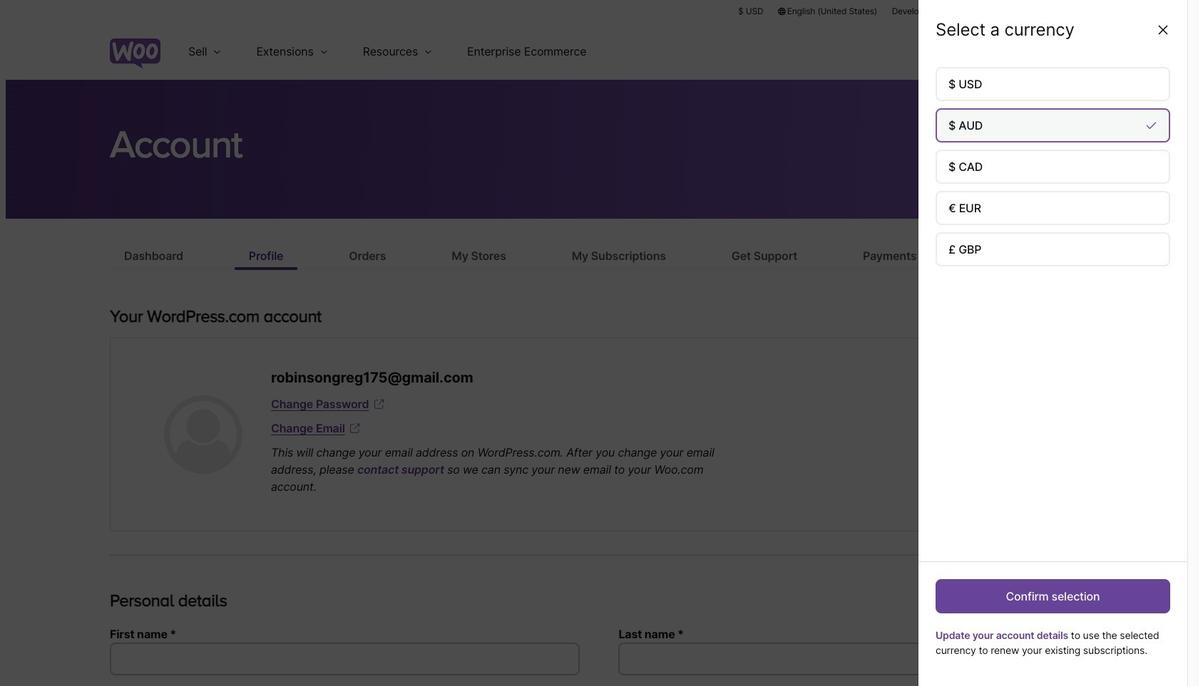 Task type: locate. For each thing, give the bounding box(es) containing it.
None text field
[[619, 643, 1088, 676]]

gravatar image image
[[164, 396, 242, 474]]

0 horizontal spatial external link image
[[348, 421, 362, 436]]

external link image
[[372, 397, 386, 411], [348, 421, 362, 436]]

close selector image
[[1156, 23, 1170, 37]]

1 vertical spatial external link image
[[348, 421, 362, 436]]

search image
[[1029, 40, 1052, 63]]

service navigation menu element
[[1003, 28, 1088, 75]]

1 horizontal spatial external link image
[[372, 397, 386, 411]]

None text field
[[110, 643, 579, 676]]



Task type: vqa. For each thing, say whether or not it's contained in the screenshot.
Chaka Khan Merchandise's Chaka
no



Task type: describe. For each thing, give the bounding box(es) containing it.
0 vertical spatial external link image
[[372, 397, 386, 411]]

open account menu image
[[1065, 40, 1088, 63]]



